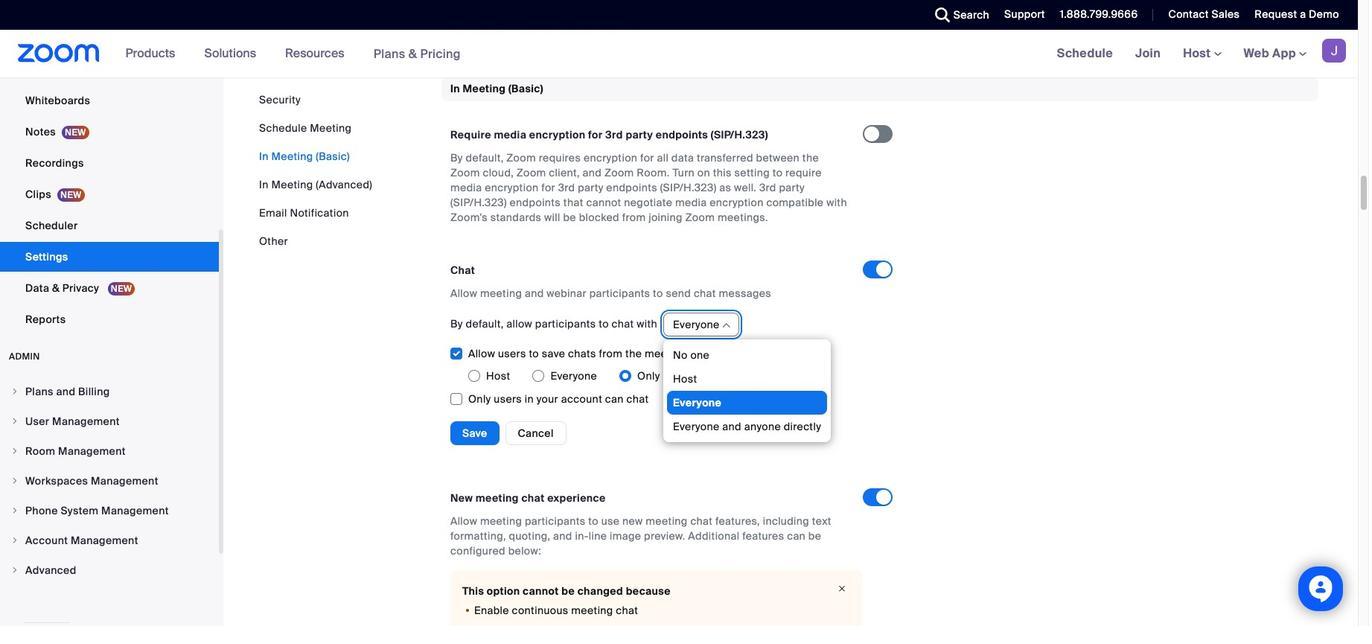 Task type: vqa. For each thing, say whether or not it's contained in the screenshot.
THE 1.888.799.9666 associated with 1.888.799.9666 button on top of the "Schedule" link on the right
no



Task type: locate. For each thing, give the bounding box(es) containing it.
1 vertical spatial allow
[[468, 347, 495, 360]]

users down no at the bottom of the page
[[663, 369, 691, 383]]

management inside 'workspaces management' menu item
[[91, 474, 158, 488]]

zoom down notification
[[539, 22, 569, 35]]

the down desktop at the top of the page
[[520, 22, 537, 35]]

personal devices
[[25, 63, 114, 76]]

host inside "list box"
[[673, 372, 697, 386]]

0 vertical spatial the
[[520, 22, 537, 35]]

in meeting (basic) down schedule meeting link
[[259, 150, 350, 163]]

0 vertical spatial your
[[706, 369, 728, 383]]

meeting for in meeting (basic) link
[[271, 150, 313, 163]]

only inside allow users to save chats from the meeting option group
[[637, 369, 660, 383]]

& for pricing
[[409, 46, 417, 61]]

0 vertical spatial from
[[622, 211, 646, 224]]

1 horizontal spatial account
[[730, 369, 772, 383]]

0 vertical spatial with
[[827, 196, 847, 209]]

to up line
[[588, 514, 599, 528]]

0 vertical spatial &
[[409, 46, 417, 61]]

be right time
[[820, 7, 834, 20]]

this option cannot be changed because enable continuous meeting chat
[[462, 584, 671, 617]]

management down phone system management menu item
[[71, 534, 138, 547]]

0 vertical spatial (basic)
[[509, 82, 543, 96]]

2 vertical spatial in
[[259, 178, 269, 191]]

& left pricing on the left
[[409, 46, 417, 61]]

app
[[1272, 45, 1296, 61]]

0 vertical spatial meetings.
[[668, 7, 719, 20]]

party up that at the left top
[[578, 181, 604, 194]]

1 by from the top
[[450, 151, 463, 164]]

default, left allow
[[466, 317, 504, 330]]

in down pricing on the left
[[450, 82, 460, 96]]

contact sales link
[[1157, 0, 1244, 30], [1169, 7, 1240, 21]]

meeting
[[480, 287, 522, 300], [645, 347, 687, 360], [476, 491, 519, 505], [480, 514, 522, 528], [646, 514, 688, 528], [571, 604, 613, 617]]

2 horizontal spatial media
[[675, 196, 707, 209]]

allow for allow meeting and webinar participants to send chat messages
[[450, 287, 477, 300]]

turn
[[673, 166, 695, 179]]

schedule down security
[[259, 121, 307, 135]]

default, up cloud, on the left top of page
[[466, 151, 504, 164]]

users for only users in your account
[[663, 369, 691, 383]]

cloud,
[[483, 166, 514, 179]]

1 horizontal spatial your
[[706, 369, 728, 383]]

2 by from the top
[[450, 317, 463, 330]]

webinar
[[547, 287, 587, 300]]

0 vertical spatial allow
[[450, 287, 477, 300]]

participants inside allow meeting participants to use new meeting chat features, including text formatting, quoting, and in-line image preview. additional features can be configured below:
[[525, 514, 586, 528]]

0 horizontal spatial in meeting (basic)
[[259, 150, 350, 163]]

1 vertical spatial can
[[605, 392, 624, 406]]

1 horizontal spatial (basic)
[[509, 82, 543, 96]]

(sip/h.323) up transferred
[[711, 128, 768, 141]]

0 vertical spatial schedule
[[1057, 45, 1113, 61]]

management up the workspaces management
[[58, 445, 126, 458]]

right image left "phone"
[[10, 506, 19, 515]]

email notification
[[259, 206, 349, 220]]

1 horizontal spatial host
[[673, 372, 697, 386]]

chat inside allow meeting participants to use new meeting chat features, including text formatting, quoting, and in-line image preview. additional features can be configured below:
[[691, 514, 713, 528]]

2 right image from the top
[[10, 477, 19, 485]]

management inside room management menu item
[[58, 445, 126, 458]]

users down allow
[[498, 347, 526, 360]]

request a demo link
[[1244, 0, 1358, 30], [1255, 7, 1339, 21]]

by
[[450, 151, 463, 164], [450, 317, 463, 330]]

host down no at the bottom of the page
[[673, 372, 697, 386]]

1 right image from the top
[[10, 387, 19, 396]]

allow meeting and webinar participants to send chat messages
[[450, 287, 771, 300]]

experience
[[547, 491, 606, 505]]

2 vertical spatial allow
[[450, 514, 477, 528]]

support
[[1004, 7, 1045, 21]]

recordings
[[25, 156, 84, 170]]

0 vertical spatial cannot
[[586, 196, 621, 209]]

in down desktop at the top of the page
[[508, 22, 517, 35]]

(basic)
[[509, 82, 543, 96], [316, 150, 350, 163]]

& inside product information navigation
[[409, 46, 417, 61]]

management down room management menu item
[[91, 474, 158, 488]]

the up allow users to save chats from the meeting option group
[[625, 347, 642, 360]]

party up room. in the top of the page
[[626, 128, 653, 141]]

configured inside allow meeting participants to use new meeting chat features, including text formatting, quoting, and in-line image preview. additional features can be configured below:
[[450, 544, 505, 558]]

profile picture image
[[1322, 39, 1346, 63]]

host down allow
[[486, 369, 510, 383]]

schedule for schedule
[[1057, 45, 1113, 61]]

between
[[756, 151, 800, 164]]

whiteboards
[[25, 94, 90, 107]]

2 default, from the top
[[466, 317, 504, 330]]

can inside allow meeting participants to use new meeting chat features, including text formatting, quoting, and in-line image preview. additional features can be configured below:
[[787, 529, 806, 543]]

personal menu menu
[[0, 0, 219, 336]]

configured down receive
[[450, 22, 505, 35]]

endpoints up data
[[656, 128, 708, 141]]

account
[[730, 369, 772, 383], [561, 392, 602, 406]]

cannot up the blocked
[[586, 196, 621, 209]]

1 vertical spatial media
[[450, 181, 482, 194]]

2 right image from the top
[[10, 447, 19, 456]]

party
[[626, 128, 653, 141], [578, 181, 604, 194], [779, 181, 805, 194]]

1 horizontal spatial &
[[409, 46, 417, 61]]

chat down because
[[616, 604, 638, 617]]

1 vertical spatial plans
[[25, 385, 53, 398]]

& inside the personal menu menu
[[52, 281, 60, 295]]

management for room management
[[58, 445, 126, 458]]

meetings. left reminder
[[668, 7, 719, 20]]

notification
[[538, 7, 595, 20]]

be inside allow meeting participants to use new meeting chat features, including text formatting, quoting, and in-line image preview. additional features can be configured below:
[[809, 529, 822, 543]]

your up cancel
[[537, 392, 558, 406]]

host inside meetings navigation
[[1183, 45, 1214, 61]]

meeting up email notification 'link'
[[271, 178, 313, 191]]

chats
[[568, 347, 596, 360]]

1 vertical spatial in
[[694, 369, 703, 383]]

everyone inside allow users to save chats from the meeting option group
[[551, 369, 597, 383]]

meeting down schedule meeting link
[[271, 150, 313, 163]]

1 vertical spatial schedule
[[259, 121, 307, 135]]

party up compatible
[[779, 181, 805, 194]]

2 vertical spatial can
[[787, 529, 806, 543]]

schedule down 1.888.799.9666
[[1057, 45, 1113, 61]]

2 configured from the top
[[450, 544, 505, 558]]

1 right image from the top
[[10, 417, 19, 426]]

1 vertical spatial endpoints
[[606, 181, 657, 194]]

management up the account management menu item
[[101, 504, 169, 517]]

4 right image from the top
[[10, 536, 19, 545]]

0 horizontal spatial in
[[508, 22, 517, 35]]

to down allow meeting and webinar participants to send chat messages
[[599, 317, 609, 330]]

default,
[[466, 151, 504, 164], [466, 317, 504, 330]]

0 horizontal spatial with
[[637, 317, 658, 330]]

users up cancel button
[[494, 392, 522, 406]]

1 vertical spatial configured
[[450, 544, 505, 558]]

including
[[763, 514, 809, 528]]

right image left room
[[10, 447, 19, 456]]

your down the one
[[706, 369, 728, 383]]

0 horizontal spatial host
[[486, 369, 510, 383]]

schedule inside schedule link
[[1057, 45, 1113, 61]]

2 horizontal spatial 3rd
[[759, 181, 776, 194]]

1 vertical spatial your
[[537, 392, 558, 406]]

0 horizontal spatial (basic)
[[316, 150, 350, 163]]

1 vertical spatial users
[[663, 369, 691, 383]]

participants down "webinar"
[[535, 317, 596, 330]]

2 vertical spatial users
[[494, 392, 522, 406]]

from right chats
[[599, 347, 623, 360]]

from
[[622, 211, 646, 224], [599, 347, 623, 360]]

management for account management
[[71, 534, 138, 547]]

account management menu item
[[0, 526, 219, 555]]

management inside 'user management' menu item
[[52, 415, 120, 428]]

by down require
[[450, 151, 463, 164]]

directly
[[784, 420, 821, 433]]

plans and billing menu item
[[0, 378, 219, 406]]

from down negotiate
[[622, 211, 646, 224]]

5 right image from the top
[[10, 566, 19, 575]]

2 vertical spatial in
[[525, 392, 534, 406]]

settings
[[25, 250, 68, 264]]

data
[[25, 281, 49, 295]]

right image for user management
[[10, 417, 19, 426]]

list box
[[667, 343, 827, 438]]

and left the in-
[[553, 529, 572, 543]]

schedule
[[1057, 45, 1113, 61], [259, 121, 307, 135]]

1 horizontal spatial in meeting (basic)
[[450, 82, 543, 96]]

management down billing
[[52, 415, 120, 428]]

account down chats
[[561, 392, 602, 406]]

save
[[462, 427, 487, 440]]

require
[[450, 128, 491, 141]]

security link
[[259, 93, 301, 106]]

plans inside menu item
[[25, 385, 53, 398]]

host inside allow users to save chats from the meeting option group
[[486, 369, 510, 383]]

can down allow users to save chats from the meeting option group
[[605, 392, 624, 406]]

plans up user
[[25, 385, 53, 398]]

endpoints up will
[[510, 196, 561, 209]]

list box containing no one
[[667, 343, 827, 438]]

1 vertical spatial account
[[561, 392, 602, 406]]

0 vertical spatial endpoints
[[656, 128, 708, 141]]

email notification link
[[259, 206, 349, 220]]

by inside by default, zoom requires encryption for all data transferred between the zoom cloud, zoom client, and zoom room. turn on this setting to require media encryption for 3rd party endpoints (sip/h.323) as well.  3rd party (sip/h.323) endpoints that cannot negotiate media encryption compatible with zoom's standards will be blocked from joining zoom meetings.
[[450, 151, 463, 164]]

in down the one
[[694, 369, 703, 383]]

changed
[[578, 584, 623, 598]]

room management menu item
[[0, 437, 219, 465]]

in for only users in your account can chat
[[525, 392, 534, 406]]

account for only users in your account
[[730, 369, 772, 383]]

2 horizontal spatial party
[[779, 181, 805, 194]]

right image down admin
[[10, 387, 19, 396]]

meeting
[[463, 82, 506, 96], [310, 121, 352, 135], [271, 150, 313, 163], [271, 178, 313, 191]]

0 vertical spatial configured
[[450, 22, 505, 35]]

1 horizontal spatial the
[[625, 347, 642, 360]]

0 vertical spatial default,
[[466, 151, 504, 164]]

right image inside the account management menu item
[[10, 536, 19, 545]]

can
[[799, 7, 818, 20], [605, 392, 624, 406], [787, 529, 806, 543]]

and
[[583, 166, 602, 179], [525, 287, 544, 300], [56, 385, 75, 398], [723, 420, 742, 433], [553, 529, 572, 543]]

0 horizontal spatial &
[[52, 281, 60, 295]]

meetings. inside by default, zoom requires encryption for all data transferred between the zoom cloud, zoom client, and zoom room. turn on this setting to require media encryption for 3rd party endpoints (sip/h.323) as well.  3rd party (sip/h.323) endpoints that cannot negotiate media encryption compatible with zoom's standards will be blocked from joining zoom meetings.
[[718, 211, 768, 224]]

endpoints up negotiate
[[606, 181, 657, 194]]

account inside allow users to save chats from the meeting option group
[[730, 369, 772, 383]]

0 horizontal spatial account
[[561, 392, 602, 406]]

right image inside 'user management' menu item
[[10, 417, 19, 426]]

0 vertical spatial can
[[799, 7, 818, 20]]

2 horizontal spatial the
[[803, 151, 819, 164]]

zoom left cloud, on the left top of page
[[450, 166, 480, 179]]

right image
[[10, 417, 19, 426], [10, 447, 19, 456]]

security
[[259, 93, 301, 106]]

1 horizontal spatial in
[[525, 392, 534, 406]]

1 vertical spatial &
[[52, 281, 60, 295]]

allow down chat
[[450, 287, 477, 300]]

0 vertical spatial users
[[498, 347, 526, 360]]

user
[[25, 415, 49, 428]]

in
[[508, 22, 517, 35], [694, 369, 703, 383], [525, 392, 534, 406]]

1 horizontal spatial only
[[637, 369, 660, 383]]

with down allow meeting and webinar participants to send chat messages
[[637, 317, 658, 330]]

media up zoom's
[[450, 181, 482, 194]]

0 horizontal spatial your
[[537, 392, 558, 406]]

1 vertical spatial in
[[259, 150, 269, 163]]

menu bar
[[259, 92, 372, 249]]

0 horizontal spatial plans
[[25, 385, 53, 398]]

1 horizontal spatial schedule
[[1057, 45, 1113, 61]]

workspaces management
[[25, 474, 158, 488]]

right image inside 'workspaces management' menu item
[[10, 477, 19, 485]]

chat up quoting,
[[522, 491, 545, 505]]

0 horizontal spatial the
[[520, 22, 537, 35]]

receive
[[450, 7, 491, 20]]

features,
[[716, 514, 760, 528]]

plans & pricing
[[374, 46, 461, 61]]

everyone
[[673, 318, 720, 331], [551, 369, 597, 383], [673, 396, 722, 409], [673, 420, 720, 433]]

chat right send
[[694, 287, 716, 300]]

hide options image
[[721, 319, 732, 331]]

allow up formatting,
[[450, 514, 477, 528]]

on
[[698, 166, 710, 179]]

everyone button
[[673, 313, 720, 336]]

0 vertical spatial plans
[[374, 46, 405, 61]]

in meeting (advanced)
[[259, 178, 372, 191]]

reminder
[[721, 7, 771, 20]]

1 vertical spatial participants
[[535, 317, 596, 330]]

1 vertical spatial right image
[[10, 447, 19, 456]]

0 horizontal spatial schedule
[[259, 121, 307, 135]]

in meeting (advanced) link
[[259, 178, 372, 191]]

3rd
[[605, 128, 623, 141], [558, 181, 575, 194], [759, 181, 776, 194]]

for
[[598, 7, 612, 20], [588, 128, 603, 141], [640, 151, 654, 164], [542, 181, 555, 194]]

in meeting (basic) up require
[[450, 82, 543, 96]]

and inside menu item
[[56, 385, 75, 398]]

1.888.799.9666 button up schedule link at the top of page
[[1060, 7, 1138, 21]]

1 vertical spatial by
[[450, 317, 463, 330]]

participants
[[590, 287, 650, 300], [535, 317, 596, 330], [525, 514, 586, 528]]

media up joining
[[675, 196, 707, 209]]

2 vertical spatial (sip/h.323)
[[450, 196, 507, 209]]

messages
[[719, 287, 771, 300]]

be down that at the left top
[[563, 211, 576, 224]]

management inside the account management menu item
[[71, 534, 138, 547]]

host down contact sales
[[1183, 45, 1214, 61]]

settings link
[[0, 242, 219, 272]]

your for only users in your account can chat
[[537, 392, 558, 406]]

default, for zoom
[[466, 151, 504, 164]]

your inside allow users to save chats from the meeting option group
[[706, 369, 728, 383]]

desktop
[[494, 7, 535, 20]]

allow left 'save'
[[468, 347, 495, 360]]

1 vertical spatial cannot
[[523, 584, 559, 598]]

and right client,
[[583, 166, 602, 179]]

in
[[450, 82, 460, 96], [259, 150, 269, 163], [259, 178, 269, 191]]

phone system management menu item
[[0, 497, 219, 525]]

allow inside allow meeting participants to use new meeting chat features, including text formatting, quoting, and in-line image preview. additional features can be configured below:
[[450, 514, 477, 528]]

meetings navigation
[[1046, 30, 1358, 78]]

1 default, from the top
[[466, 151, 504, 164]]

0 vertical spatial only
[[637, 369, 660, 383]]

a
[[1300, 7, 1306, 21]]

in for in meeting (advanced) link
[[259, 178, 269, 191]]

0 vertical spatial in
[[508, 22, 517, 35]]

schedule meeting
[[259, 121, 352, 135]]

0 vertical spatial account
[[730, 369, 772, 383]]

solutions button
[[204, 30, 263, 77]]

clips link
[[0, 179, 219, 209]]

meetings. down well.
[[718, 211, 768, 224]]

(advanced)
[[316, 178, 372, 191]]

zoom inside receive desktop notification for upcoming meetings. reminder time can be configured in the zoom desktop client.
[[539, 22, 569, 35]]

meeting up in meeting (basic) link
[[310, 121, 352, 135]]

in up cancel
[[525, 392, 534, 406]]

in down schedule meeting link
[[259, 150, 269, 163]]

and left "webinar"
[[525, 287, 544, 300]]

schedule inside menu bar
[[259, 121, 307, 135]]

1 vertical spatial (sip/h.323)
[[660, 181, 717, 194]]

plans
[[374, 46, 405, 61], [25, 385, 53, 398]]

as
[[719, 181, 731, 194]]

0 horizontal spatial only
[[468, 392, 491, 406]]

schedule for schedule meeting
[[259, 121, 307, 135]]

cannot inside this option cannot be changed because enable continuous meeting chat
[[523, 584, 559, 598]]

right image for account
[[10, 536, 19, 545]]

1 horizontal spatial cannot
[[586, 196, 621, 209]]

can right time
[[799, 7, 818, 20]]

transferred
[[697, 151, 753, 164]]

right image left "workspaces"
[[10, 477, 19, 485]]

right image for plans
[[10, 387, 19, 396]]

cannot up continuous
[[523, 584, 559, 598]]

configured inside receive desktop notification for upcoming meetings. reminder time can be configured in the zoom desktop client.
[[450, 22, 505, 35]]

allow for allow users to save chats from the meeting
[[468, 347, 495, 360]]

to
[[773, 166, 783, 179], [653, 287, 663, 300], [599, 317, 609, 330], [529, 347, 539, 360], [588, 514, 599, 528]]

1 vertical spatial the
[[803, 151, 819, 164]]

1 vertical spatial only
[[468, 392, 491, 406]]

right image inside room management menu item
[[10, 447, 19, 456]]

plans for plans and billing
[[25, 385, 53, 398]]

users inside option group
[[663, 369, 691, 383]]

solutions
[[204, 45, 256, 61]]

right image inside phone system management menu item
[[10, 506, 19, 515]]

that
[[564, 196, 584, 209]]

cancel
[[518, 427, 554, 440]]

2 vertical spatial participants
[[525, 514, 586, 528]]

configured down formatting,
[[450, 544, 505, 558]]

banner
[[0, 30, 1358, 78]]

billing
[[78, 385, 110, 398]]

to left 'save'
[[529, 347, 539, 360]]

line
[[589, 529, 607, 543]]

chat down allow users to save chats from the meeting option group
[[627, 392, 649, 406]]

because
[[626, 584, 671, 598]]

with right compatible
[[827, 196, 847, 209]]

by down chat
[[450, 317, 463, 330]]

(sip/h.323) down turn
[[660, 181, 717, 194]]

in meeting (basic) link
[[259, 150, 350, 163]]

will
[[544, 211, 560, 224]]

account up everyone and anyone directly
[[730, 369, 772, 383]]

management inside phone system management menu item
[[101, 504, 169, 517]]

1 configured from the top
[[450, 22, 505, 35]]

1 horizontal spatial plans
[[374, 46, 405, 61]]

in-
[[575, 529, 589, 543]]

workspaces management menu item
[[0, 467, 219, 495]]

can down including
[[787, 529, 806, 543]]

right image
[[10, 387, 19, 396], [10, 477, 19, 485], [10, 506, 19, 515], [10, 536, 19, 545], [10, 566, 19, 575]]

1 vertical spatial from
[[599, 347, 623, 360]]

management for user management
[[52, 415, 120, 428]]

in meeting (basic) element
[[442, 78, 1319, 626]]

2 vertical spatial media
[[675, 196, 707, 209]]

1 vertical spatial (basic)
[[316, 150, 350, 163]]

scheduler link
[[0, 211, 219, 240]]

the up require
[[803, 151, 819, 164]]

schedule meeting link
[[259, 121, 352, 135]]

1 vertical spatial meetings.
[[718, 211, 768, 224]]

by for by default, zoom requires encryption for all data transferred between the zoom cloud, zoom client, and zoom room. turn on this setting to require media encryption for 3rd party endpoints (sip/h.323) as well.  3rd party (sip/h.323) endpoints that cannot negotiate media encryption compatible with zoom's standards will be blocked from joining zoom meetings.
[[450, 151, 463, 164]]

use
[[601, 514, 620, 528]]

media right require
[[494, 128, 527, 141]]

1 horizontal spatial with
[[827, 196, 847, 209]]

right image inside plans and billing menu item
[[10, 387, 19, 396]]

default, inside by default, zoom requires encryption for all data transferred between the zoom cloud, zoom client, and zoom room. turn on this setting to require media encryption for 3rd party endpoints (sip/h.323) as well.  3rd party (sip/h.323) endpoints that cannot negotiate media encryption compatible with zoom's standards will be blocked from joining zoom meetings.
[[466, 151, 504, 164]]

2 horizontal spatial in
[[694, 369, 703, 383]]

3 right image from the top
[[10, 506, 19, 515]]

in inside option group
[[694, 369, 703, 383]]

1 horizontal spatial media
[[494, 128, 527, 141]]

meeting down changed
[[571, 604, 613, 617]]

to down between
[[773, 166, 783, 179]]

0 vertical spatial by
[[450, 151, 463, 164]]

right image left advanced on the bottom left
[[10, 566, 19, 575]]

0 vertical spatial right image
[[10, 417, 19, 426]]

& for privacy
[[52, 281, 60, 295]]

encryption down require media encryption for 3rd party endpoints (sip/h.323) on the top of the page
[[584, 151, 638, 164]]

1 vertical spatial default,
[[466, 317, 504, 330]]

& right data
[[52, 281, 60, 295]]

host
[[1183, 45, 1214, 61], [486, 369, 510, 383], [673, 372, 697, 386]]

2 horizontal spatial host
[[1183, 45, 1214, 61]]

0 horizontal spatial cannot
[[523, 584, 559, 598]]

well.
[[734, 181, 757, 194]]

0 horizontal spatial 3rd
[[558, 181, 575, 194]]

plans inside product information navigation
[[374, 46, 405, 61]]



Task type: describe. For each thing, give the bounding box(es) containing it.
cannot inside by default, zoom requires encryption for all data transferred between the zoom cloud, zoom client, and zoom room. turn on this setting to require media encryption for 3rd party endpoints (sip/h.323) as well.  3rd party (sip/h.323) endpoints that cannot negotiate media encryption compatible with zoom's standards will be blocked from joining zoom meetings.
[[586, 196, 621, 209]]

allow for allow meeting participants to use new meeting chat features, including text formatting, quoting, and in-line image preview. additional features can be configured below:
[[450, 514, 477, 528]]

encryption up requires
[[529, 128, 586, 141]]

meeting up preview.
[[646, 514, 688, 528]]

0 vertical spatial in meeting (basic)
[[450, 82, 543, 96]]

encryption down well.
[[710, 196, 764, 209]]

meeting right new
[[476, 491, 519, 505]]

meeting up require
[[463, 82, 506, 96]]

data & privacy
[[25, 281, 102, 295]]

management for workspaces management
[[91, 474, 158, 488]]

no one
[[673, 348, 710, 362]]

new meeting chat experience
[[450, 491, 606, 505]]

with inside by default, zoom requires encryption for all data transferred between the zoom cloud, zoom client, and zoom room. turn on this setting to require media encryption for 3rd party endpoints (sip/h.323) as well.  3rd party (sip/h.323) endpoints that cannot negotiate media encryption compatible with zoom's standards will be blocked from joining zoom meetings.
[[827, 196, 847, 209]]

plans and billing
[[25, 385, 110, 398]]

plans for plans & pricing
[[374, 46, 405, 61]]

client,
[[549, 166, 580, 179]]

0 vertical spatial in
[[450, 82, 460, 96]]

admin menu menu
[[0, 378, 219, 586]]

one
[[691, 348, 710, 362]]

chat down allow meeting and webinar participants to send chat messages
[[612, 317, 634, 330]]

contact sales
[[1169, 7, 1240, 21]]

close image
[[833, 582, 851, 596]]

allow users to save chats from the meeting option group
[[468, 364, 863, 388]]

client.
[[617, 22, 650, 35]]

resources
[[285, 45, 344, 61]]

notes
[[25, 125, 56, 138]]

save button
[[450, 421, 499, 445]]

right image inside the advanced menu item
[[10, 566, 19, 575]]

users for allow users to save chats from the meeting
[[498, 347, 526, 360]]

chat inside this option cannot be changed because enable continuous meeting chat
[[616, 604, 638, 617]]

for inside receive desktop notification for upcoming meetings. reminder time can be configured in the zoom desktop client.
[[598, 7, 612, 20]]

request a demo
[[1255, 7, 1339, 21]]

demo
[[1309, 7, 1339, 21]]

time
[[774, 7, 796, 20]]

allow users to save chats from the meeting
[[468, 347, 687, 360]]

room.
[[637, 166, 670, 179]]

phone
[[25, 504, 58, 517]]

blocked
[[579, 211, 619, 224]]

zoom's
[[450, 211, 488, 224]]

room
[[25, 445, 55, 458]]

sales
[[1212, 7, 1240, 21]]

everyone and anyone directly
[[673, 420, 821, 433]]

personal devices link
[[0, 54, 219, 84]]

0 horizontal spatial media
[[450, 181, 482, 194]]

1 horizontal spatial 3rd
[[605, 128, 623, 141]]

email
[[259, 206, 287, 220]]

from inside by default, zoom requires encryption for all data transferred between the zoom cloud, zoom client, and zoom room. turn on this setting to require media encryption for 3rd party endpoints (sip/h.323) as well.  3rd party (sip/h.323) endpoints that cannot negotiate media encryption compatible with zoom's standards will be blocked from joining zoom meetings.
[[622, 211, 646, 224]]

meeting up formatting,
[[480, 514, 522, 528]]

to inside allow meeting participants to use new meeting chat features, including text formatting, quoting, and in-line image preview. additional features can be configured below:
[[588, 514, 599, 528]]

by default, zoom requires encryption for all data transferred between the zoom cloud, zoom client, and zoom room. turn on this setting to require media encryption for 3rd party endpoints (sip/h.323) as well.  3rd party (sip/h.323) endpoints that cannot negotiate media encryption compatible with zoom's standards will be blocked from joining zoom meetings.
[[450, 151, 847, 224]]

new
[[450, 491, 473, 505]]

this
[[462, 584, 484, 598]]

anyone
[[744, 420, 781, 433]]

zoom logo image
[[18, 44, 99, 63]]

recordings link
[[0, 148, 219, 178]]

admin
[[9, 351, 40, 363]]

users for only users in your account can chat
[[494, 392, 522, 406]]

2 vertical spatial endpoints
[[510, 196, 561, 209]]

be inside by default, zoom requires encryption for all data transferred between the zoom cloud, zoom client, and zoom room. turn on this setting to require media encryption for 3rd party endpoints (sip/h.323) as well.  3rd party (sip/h.323) endpoints that cannot negotiate media encryption compatible with zoom's standards will be blocked from joining zoom meetings.
[[563, 211, 576, 224]]

your for only users in your account
[[706, 369, 728, 383]]

zoom up cloud, on the left top of page
[[507, 151, 536, 164]]

advanced menu item
[[0, 556, 219, 584]]

continuous
[[512, 604, 569, 617]]

to left send
[[653, 287, 663, 300]]

text
[[812, 514, 832, 528]]

room management
[[25, 445, 126, 458]]

2 vertical spatial the
[[625, 347, 642, 360]]

the inside receive desktop notification for upcoming meetings. reminder time can be configured in the zoom desktop client.
[[520, 22, 537, 35]]

resources button
[[285, 30, 351, 77]]

by default, allow participants to chat with
[[450, 317, 658, 330]]

by for by default, allow participants to chat with
[[450, 317, 463, 330]]

1 vertical spatial with
[[637, 317, 658, 330]]

encryption down cloud, on the left top of page
[[485, 181, 539, 194]]

request
[[1255, 7, 1297, 21]]

meetings. inside receive desktop notification for upcoming meetings. reminder time can be configured in the zoom desktop client.
[[668, 7, 719, 20]]

right image for workspaces
[[10, 477, 19, 485]]

zoom right joining
[[685, 211, 715, 224]]

requires
[[539, 151, 581, 164]]

option
[[487, 584, 520, 598]]

reports link
[[0, 305, 219, 334]]

no
[[673, 348, 688, 362]]

list box inside in meeting (basic) element
[[667, 343, 827, 438]]

to inside by default, zoom requires encryption for all data transferred between the zoom cloud, zoom client, and zoom room. turn on this setting to require media encryption for 3rd party endpoints (sip/h.323) as well.  3rd party (sip/h.323) endpoints that cannot negotiate media encryption compatible with zoom's standards will be blocked from joining zoom meetings.
[[773, 166, 783, 179]]

pricing
[[420, 46, 461, 61]]

account for only users in your account can chat
[[561, 392, 602, 406]]

zoom left room. in the top of the page
[[605, 166, 634, 179]]

only for only users in your account
[[637, 369, 660, 383]]

host button
[[1183, 45, 1222, 61]]

scheduler
[[25, 219, 78, 232]]

other
[[259, 235, 288, 248]]

save
[[542, 347, 565, 360]]

data
[[671, 151, 694, 164]]

enable
[[474, 604, 509, 617]]

only users in your account can chat
[[468, 392, 649, 406]]

zoom down requires
[[517, 166, 546, 179]]

data & privacy link
[[0, 273, 219, 303]]

(basic) inside in meeting (basic) element
[[509, 82, 543, 96]]

search button
[[924, 0, 993, 30]]

account
[[25, 534, 68, 547]]

0 vertical spatial (sip/h.323)
[[711, 128, 768, 141]]

allow
[[507, 317, 532, 330]]

right image for room management
[[10, 447, 19, 456]]

and inside by default, zoom requires encryption for all data transferred between the zoom cloud, zoom client, and zoom room. turn on this setting to require media encryption for 3rd party endpoints (sip/h.323) as well.  3rd party (sip/h.323) endpoints that cannot negotiate media encryption compatible with zoom's standards will be blocked from joining zoom meetings.
[[583, 166, 602, 179]]

new
[[623, 514, 643, 528]]

below:
[[508, 544, 541, 558]]

quoting,
[[509, 529, 550, 543]]

schedule link
[[1046, 30, 1124, 77]]

notes link
[[0, 117, 219, 147]]

can inside receive desktop notification for upcoming meetings. reminder time can be configured in the zoom desktop client.
[[799, 7, 818, 20]]

workspaces
[[25, 474, 88, 488]]

in for in meeting (basic) link
[[259, 150, 269, 163]]

side navigation navigation
[[0, 0, 223, 626]]

menu bar containing security
[[259, 92, 372, 249]]

joining
[[649, 211, 683, 224]]

meeting for in meeting (advanced) link
[[271, 178, 313, 191]]

desktop
[[572, 22, 614, 35]]

compatible
[[766, 196, 824, 209]]

join
[[1136, 45, 1161, 61]]

1.888.799.9666
[[1060, 7, 1138, 21]]

be inside receive desktop notification for upcoming meetings. reminder time can be configured in the zoom desktop client.
[[820, 7, 834, 20]]

reports
[[25, 313, 66, 326]]

0 vertical spatial media
[[494, 128, 527, 141]]

1.888.799.9666 button up join at right top
[[1049, 0, 1142, 30]]

1 horizontal spatial party
[[626, 128, 653, 141]]

meeting for schedule meeting link
[[310, 121, 352, 135]]

be inside this option cannot be changed because enable continuous meeting chat
[[562, 584, 575, 598]]

default, for allow
[[466, 317, 504, 330]]

only for only users in your account can chat
[[468, 392, 491, 406]]

and left the anyone
[[723, 420, 742, 433]]

in for only users in your account
[[694, 369, 703, 383]]

contact
[[1169, 7, 1209, 21]]

0 horizontal spatial party
[[578, 181, 604, 194]]

user management
[[25, 415, 120, 428]]

setting
[[735, 166, 770, 179]]

meeting inside this option cannot be changed because enable continuous meeting chat
[[571, 604, 613, 617]]

and inside allow meeting participants to use new meeting chat features, including text formatting, quoting, and in-line image preview. additional features can be configured below:
[[553, 529, 572, 543]]

banner containing products
[[0, 30, 1358, 78]]

right image for phone
[[10, 506, 19, 515]]

0 vertical spatial participants
[[590, 287, 650, 300]]

receive desktop notification for upcoming meetings. reminder time can be configured in the zoom desktop client.
[[450, 7, 834, 35]]

meeting up allow
[[480, 287, 522, 300]]

user management menu item
[[0, 407, 219, 436]]

privacy
[[62, 281, 99, 295]]

standards
[[491, 211, 542, 224]]

1 vertical spatial in meeting (basic)
[[259, 150, 350, 163]]

require
[[786, 166, 822, 179]]

meeting up allow users to save chats from the meeting option group
[[645, 347, 687, 360]]

products button
[[126, 30, 182, 77]]

join link
[[1124, 30, 1172, 77]]

the inside by default, zoom requires encryption for all data transferred between the zoom cloud, zoom client, and zoom room. turn on this setting to require media encryption for 3rd party endpoints (sip/h.323) as well.  3rd party (sip/h.323) endpoints that cannot negotiate media encryption compatible with zoom's standards will be blocked from joining zoom meetings.
[[803, 151, 819, 164]]

product information navigation
[[114, 30, 472, 78]]

all
[[657, 151, 669, 164]]

in inside receive desktop notification for upcoming meetings. reminder time can be configured in the zoom desktop client.
[[508, 22, 517, 35]]

web
[[1244, 45, 1269, 61]]



